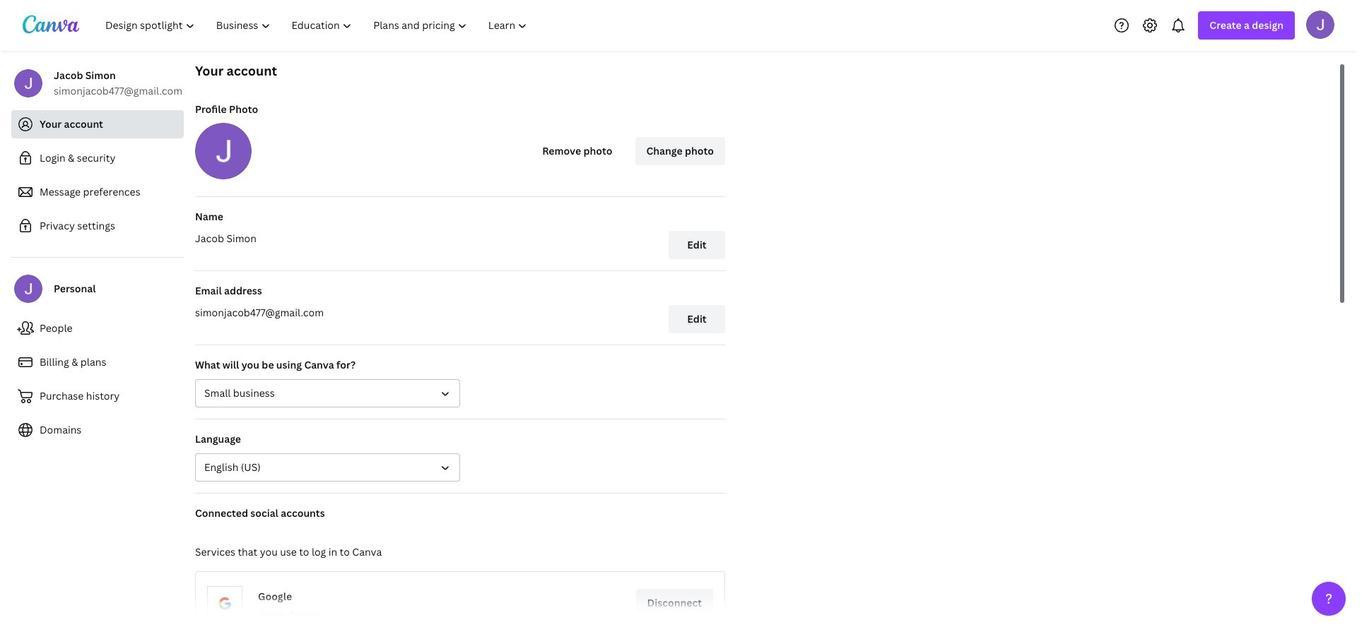 Task type: describe. For each thing, give the bounding box(es) containing it.
Language: English (US) button
[[195, 454, 460, 482]]

top level navigation element
[[96, 11, 540, 40]]

jacob simon image
[[1307, 10, 1335, 39]]



Task type: locate. For each thing, give the bounding box(es) containing it.
None button
[[195, 380, 460, 408]]



